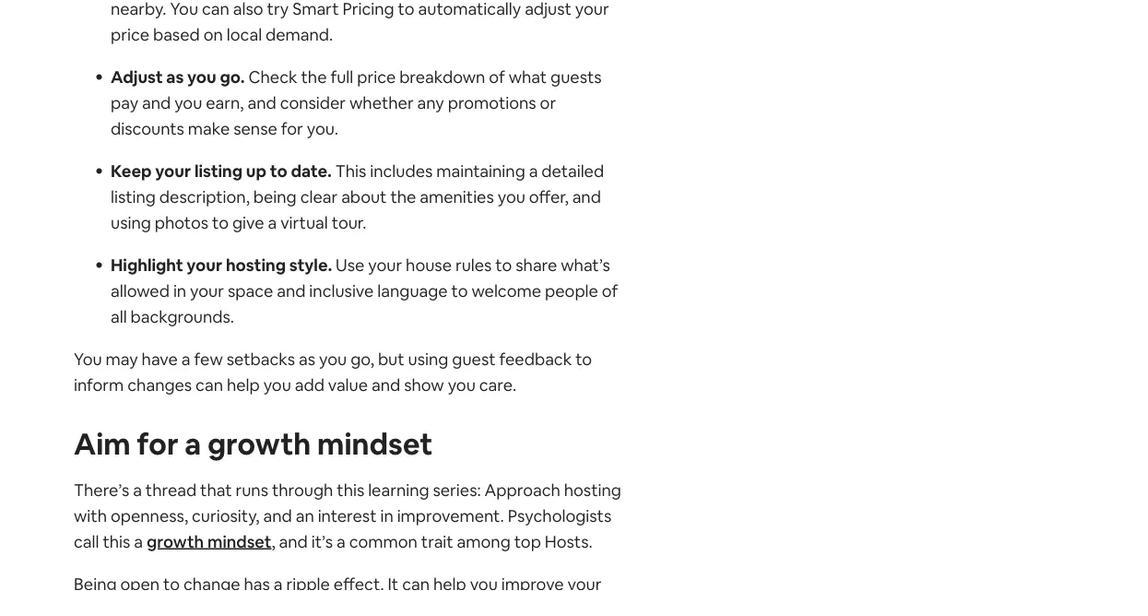 Task type: locate. For each thing, give the bounding box(es) containing it.
0 horizontal spatial using
[[111, 212, 151, 233]]

using
[[111, 212, 151, 233], [408, 348, 449, 370]]

using up highlight
[[111, 212, 151, 233]]

0 vertical spatial in
[[173, 280, 187, 302]]

house
[[406, 254, 452, 276]]

as up add
[[299, 348, 316, 370]]

of
[[489, 66, 505, 88], [602, 280, 618, 302]]

welcome
[[472, 280, 542, 302]]

1 vertical spatial the
[[391, 186, 416, 208]]

1 vertical spatial of
[[602, 280, 618, 302]]

setbacks
[[227, 348, 295, 370]]

of inside check the full price breakdown of what guests pay and you earn, and consider whether any promotions or discounts make sense for you.
[[489, 66, 505, 88]]

and up sense at the top left of page
[[248, 92, 277, 113]]

for left you. on the left
[[281, 118, 303, 139]]

hosting up space
[[226, 254, 286, 276]]

aim for a growth mindset
[[74, 425, 433, 464]]

using up show
[[408, 348, 449, 370]]

price
[[357, 66, 396, 88]]

have
[[142, 348, 178, 370]]

interest
[[318, 505, 377, 527]]

1 horizontal spatial for
[[281, 118, 303, 139]]

0 vertical spatial using
[[111, 212, 151, 233]]

psychologists
[[508, 505, 612, 527]]

0 vertical spatial mindset
[[317, 425, 433, 464]]

inclusive
[[309, 280, 374, 302]]

amenities
[[420, 186, 494, 208]]

and right ,
[[279, 531, 308, 553]]

listing down keep
[[111, 186, 156, 208]]

0 horizontal spatial for
[[137, 425, 179, 464]]

highlight
[[111, 254, 183, 276]]

1 vertical spatial hosting
[[564, 479, 622, 501]]

growth up runs
[[208, 425, 311, 464]]

to left "give"
[[212, 212, 229, 233]]

and down but
[[372, 374, 401, 396]]

your right 'use'
[[368, 254, 402, 276]]

check
[[249, 66, 298, 88]]

1 horizontal spatial this
[[337, 479, 365, 501]]

your for house
[[368, 254, 402, 276]]

0 vertical spatial of
[[489, 66, 505, 88]]

and down style.
[[277, 280, 306, 302]]

0 horizontal spatial the
[[301, 66, 327, 88]]

0 vertical spatial listing
[[195, 160, 243, 182]]

the up consider at the left
[[301, 66, 327, 88]]

you down setbacks
[[264, 374, 291, 396]]

0 horizontal spatial this
[[103, 531, 130, 553]]

your up description,
[[155, 160, 191, 182]]

hosting up psychologists at the bottom of the page
[[564, 479, 622, 501]]

your for hosting
[[187, 254, 223, 276]]

as right adjust
[[166, 66, 184, 88]]

a up thread
[[185, 425, 201, 464]]

you
[[187, 66, 217, 88], [175, 92, 202, 113], [498, 186, 526, 208], [319, 348, 347, 370], [264, 374, 291, 396], [448, 374, 476, 396]]

call
[[74, 531, 99, 553]]

growth mindset , and it's a common trait among top hosts.
[[147, 531, 593, 553]]

as inside you may have a few setbacks as you go, but using guest feedback to inform changes can help you add value and show you care.
[[299, 348, 316, 370]]

for
[[281, 118, 303, 139], [137, 425, 179, 464]]

this up interest
[[337, 479, 365, 501]]

1 horizontal spatial using
[[408, 348, 449, 370]]

0 vertical spatial hosting
[[226, 254, 286, 276]]

style.
[[289, 254, 332, 276]]

1 horizontal spatial hosting
[[564, 479, 622, 501]]

earn,
[[206, 92, 244, 113]]

0 vertical spatial the
[[301, 66, 327, 88]]

all
[[111, 306, 127, 327]]

0 vertical spatial for
[[281, 118, 303, 139]]

0 horizontal spatial listing
[[111, 186, 156, 208]]

for up thread
[[137, 425, 179, 464]]

and up 'discounts'
[[142, 92, 171, 113]]

your for listing
[[155, 160, 191, 182]]

description,
[[159, 186, 250, 208]]

1 vertical spatial as
[[299, 348, 316, 370]]

with
[[74, 505, 107, 527]]

a left few
[[182, 348, 191, 370]]

and up ,
[[263, 505, 292, 527]]

1 vertical spatial mindset
[[208, 531, 272, 553]]

1 horizontal spatial growth
[[208, 425, 311, 464]]

to inside you may have a few setbacks as you go, but using guest feedback to inform changes can help you add value and show you care.
[[576, 348, 592, 370]]

1 vertical spatial using
[[408, 348, 449, 370]]

of up promotions
[[489, 66, 505, 88]]

tour.
[[332, 212, 367, 233]]

0 horizontal spatial growth
[[147, 531, 204, 553]]

as
[[166, 66, 184, 88], [299, 348, 316, 370]]

a inside you may have a few setbacks as you go, but using guest feedback to inform changes can help you add value and show you care.
[[182, 348, 191, 370]]

and inside use your house rules to share what's allowed in your space and inclusive language to welcome people of all backgrounds.
[[277, 280, 306, 302]]

1 vertical spatial listing
[[111, 186, 156, 208]]

listing
[[195, 160, 243, 182], [111, 186, 156, 208]]

adjust as you go.
[[111, 66, 245, 88]]

1 horizontal spatial of
[[602, 280, 618, 302]]

1 horizontal spatial the
[[391, 186, 416, 208]]

0 horizontal spatial in
[[173, 280, 187, 302]]

go.
[[220, 66, 245, 88]]

1 horizontal spatial in
[[381, 505, 394, 527]]

mindset
[[317, 425, 433, 464], [208, 531, 272, 553]]

allowed
[[111, 280, 170, 302]]

mindset up the learning
[[317, 425, 433, 464]]

growth down openness,
[[147, 531, 204, 553]]

you down adjust as you go.
[[175, 92, 202, 113]]

0 horizontal spatial of
[[489, 66, 505, 88]]

maintaining
[[437, 160, 526, 182]]

you left the go.
[[187, 66, 217, 88]]

in up common
[[381, 505, 394, 527]]

in up backgrounds.
[[173, 280, 187, 302]]

keep your listing up to date.
[[111, 160, 336, 182]]

runs
[[236, 479, 268, 501]]

check the full price breakdown of what guests pay and you earn, and consider whether any promotions or discounts make sense for you.
[[111, 66, 602, 139]]

approach
[[485, 479, 561, 501]]

1 horizontal spatial mindset
[[317, 425, 433, 464]]

hosting
[[226, 254, 286, 276], [564, 479, 622, 501]]

0 horizontal spatial as
[[166, 66, 184, 88]]

you inside this includes maintaining a detailed listing description, being clear about the amenities you offer, and using photos to give a virtual tour.
[[498, 186, 526, 208]]

of down the what's
[[602, 280, 618, 302]]

photos
[[155, 212, 209, 233]]

offer,
[[529, 186, 569, 208]]

1 horizontal spatial as
[[299, 348, 316, 370]]

your down photos
[[187, 254, 223, 276]]

1 vertical spatial this
[[103, 531, 130, 553]]

0 vertical spatial growth
[[208, 425, 311, 464]]

share
[[516, 254, 558, 276]]

a right "give"
[[268, 212, 277, 233]]

to right up
[[270, 160, 288, 182]]

curiosity,
[[192, 505, 260, 527]]

full
[[331, 66, 354, 88]]

your
[[155, 160, 191, 182], [187, 254, 223, 276], [368, 254, 402, 276], [190, 280, 224, 302]]

to up welcome
[[496, 254, 512, 276]]

to right feedback
[[576, 348, 592, 370]]

keep
[[111, 160, 152, 182]]

listing up description,
[[195, 160, 243, 182]]

help
[[227, 374, 260, 396]]

to inside this includes maintaining a detailed listing description, being clear about the amenities you offer, and using photos to give a virtual tour.
[[212, 212, 229, 233]]

mindset down curiosity,
[[208, 531, 272, 553]]

to
[[270, 160, 288, 182], [212, 212, 229, 233], [496, 254, 512, 276], [452, 280, 468, 302], [576, 348, 592, 370]]

what's
[[561, 254, 611, 276]]

1 vertical spatial growth
[[147, 531, 204, 553]]

you left offer,
[[498, 186, 526, 208]]

use
[[336, 254, 365, 276]]

growth
[[208, 425, 311, 464], [147, 531, 204, 553]]

virtual
[[281, 212, 328, 233]]

this right call
[[103, 531, 130, 553]]

being
[[253, 186, 297, 208]]

1 vertical spatial in
[[381, 505, 394, 527]]

rules
[[456, 254, 492, 276]]

few
[[194, 348, 223, 370]]

learning
[[368, 479, 430, 501]]

and down detailed
[[573, 186, 601, 208]]

the down "includes" on the left top of the page
[[391, 186, 416, 208]]



Task type: vqa. For each thing, say whether or not it's contained in the screenshot.
topmost in
yes



Task type: describe. For each thing, give the bounding box(es) containing it.
,
[[272, 531, 275, 553]]

value
[[328, 374, 368, 396]]

adjust
[[111, 66, 163, 88]]

clear
[[300, 186, 338, 208]]

about
[[341, 186, 387, 208]]

0 horizontal spatial mindset
[[208, 531, 272, 553]]

people
[[545, 280, 599, 302]]

you down guest
[[448, 374, 476, 396]]

to down rules
[[452, 280, 468, 302]]

an
[[296, 505, 314, 527]]

but
[[378, 348, 405, 370]]

this includes maintaining a detailed listing description, being clear about the amenities you offer, and using photos to give a virtual tour.
[[111, 160, 604, 233]]

you may have a few setbacks as you go, but using guest feedback to inform changes can help you add value and show you care.
[[74, 348, 592, 396]]

may
[[106, 348, 138, 370]]

promotions
[[448, 92, 537, 113]]

sense
[[234, 118, 278, 139]]

openness,
[[111, 505, 188, 527]]

go,
[[351, 348, 375, 370]]

for inside check the full price breakdown of what guests pay and you earn, and consider whether any promotions or discounts make sense for you.
[[281, 118, 303, 139]]

pay
[[111, 92, 138, 113]]

any
[[418, 92, 444, 113]]

using inside this includes maintaining a detailed listing description, being clear about the amenities you offer, and using photos to give a virtual tour.
[[111, 212, 151, 233]]

your down highlight your hosting style.
[[190, 280, 224, 302]]

trait
[[421, 531, 454, 553]]

can
[[196, 374, 223, 396]]

and inside this includes maintaining a detailed listing description, being clear about the amenities you offer, and using photos to give a virtual tour.
[[573, 186, 601, 208]]

show
[[404, 374, 444, 396]]

improvement.
[[397, 505, 504, 527]]

the inside check the full price breakdown of what guests pay and you earn, and consider whether any promotions or discounts make sense for you.
[[301, 66, 327, 88]]

there's a thread that runs through this learning series: approach hosting with openness, curiosity, and an interest in improvement. psychologists call this a
[[74, 479, 622, 553]]

add
[[295, 374, 325, 396]]

top
[[515, 531, 541, 553]]

feedback
[[500, 348, 572, 370]]

thread
[[146, 479, 197, 501]]

1 vertical spatial for
[[137, 425, 179, 464]]

and inside the there's a thread that runs through this learning series: approach hosting with openness, curiosity, and an interest in improvement. psychologists call this a
[[263, 505, 292, 527]]

detailed
[[542, 160, 604, 182]]

0 vertical spatial this
[[337, 479, 365, 501]]

hosts.
[[545, 531, 593, 553]]

1 horizontal spatial listing
[[195, 160, 243, 182]]

you
[[74, 348, 102, 370]]

discounts
[[111, 118, 184, 139]]

breakdown
[[400, 66, 486, 88]]

a right it's
[[337, 531, 346, 553]]

in inside use your house rules to share what's allowed in your space and inclusive language to welcome people of all backgrounds.
[[173, 280, 187, 302]]

you inside check the full price breakdown of what guests pay and you earn, and consider whether any promotions or discounts make sense for you.
[[175, 92, 202, 113]]

and inside you may have a few setbacks as you go, but using guest feedback to inform changes can help you add value and show you care.
[[372, 374, 401, 396]]

guest
[[452, 348, 496, 370]]

inform
[[74, 374, 124, 396]]

0 vertical spatial as
[[166, 66, 184, 88]]

0 horizontal spatial hosting
[[226, 254, 286, 276]]

language
[[378, 280, 448, 302]]

listing inside this includes maintaining a detailed listing description, being clear about the amenities you offer, and using photos to give a virtual tour.
[[111, 186, 156, 208]]

backgrounds.
[[131, 306, 234, 327]]

a down openness,
[[134, 531, 143, 553]]

whether
[[350, 92, 414, 113]]

changes
[[128, 374, 192, 396]]

a up offer,
[[529, 160, 538, 182]]

that
[[200, 479, 232, 501]]

consider
[[280, 92, 346, 113]]

it's
[[312, 531, 333, 553]]

aim
[[74, 425, 131, 464]]

using inside you may have a few setbacks as you go, but using guest feedback to inform changes can help you add value and show you care.
[[408, 348, 449, 370]]

among
[[457, 531, 511, 553]]

a up openness,
[[133, 479, 142, 501]]

hosting inside the there's a thread that runs through this learning series: approach hosting with openness, curiosity, and an interest in improvement. psychologists call this a
[[564, 479, 622, 501]]

series:
[[433, 479, 481, 501]]

includes
[[370, 160, 433, 182]]

give
[[232, 212, 264, 233]]

through
[[272, 479, 333, 501]]

you left go,
[[319, 348, 347, 370]]

up
[[246, 160, 267, 182]]

the inside this includes maintaining a detailed listing description, being clear about the amenities you offer, and using photos to give a virtual tour.
[[391, 186, 416, 208]]

make
[[188, 118, 230, 139]]

this
[[336, 160, 367, 182]]

date.
[[291, 160, 332, 182]]

use your house rules to share what's allowed in your space and inclusive language to welcome people of all backgrounds.
[[111, 254, 618, 327]]

care.
[[480, 374, 517, 396]]

you.
[[307, 118, 339, 139]]

growth mindset link
[[147, 531, 272, 553]]

in inside the there's a thread that runs through this learning series: approach hosting with openness, curiosity, and an interest in improvement. psychologists call this a
[[381, 505, 394, 527]]

highlight your hosting style.
[[111, 254, 336, 276]]

of inside use your house rules to share what's allowed in your space and inclusive language to welcome people of all backgrounds.
[[602, 280, 618, 302]]

there's
[[74, 479, 129, 501]]

what
[[509, 66, 547, 88]]

guests
[[551, 66, 602, 88]]

or
[[540, 92, 556, 113]]

common
[[349, 531, 418, 553]]

space
[[228, 280, 273, 302]]



